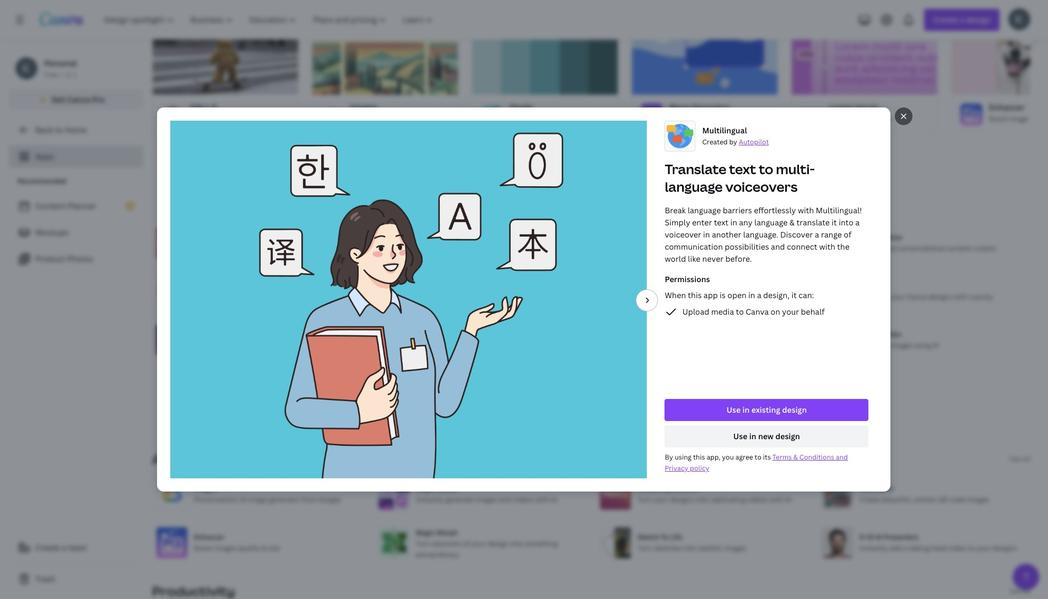 Task type: describe. For each thing, give the bounding box(es) containing it.
when
[[665, 290, 686, 300]]

your inside 'avatars by neiroai turn your designs into captivating videos with ai'
[[654, 495, 668, 504]]

1 vertical spatial ai-
[[152, 450, 171, 468]]

to inside "colorize add color to old images"
[[671, 341, 677, 350]]

break language barriers effortlessly with multilingual! simply enter text in any language & translate it into a voiceover in another language. discover a range of communication possibilities and connect with the world like never before.
[[665, 205, 863, 264]]

a inside permissions when this app is open in a design, it can:
[[758, 290, 762, 300]]

into right faces
[[229, 244, 241, 253]]

into inside 'sketch to life turn sketches into realistic images'
[[683, 544, 696, 553]]

2 vertical spatial using
[[675, 453, 692, 462]]

use for use in new design
[[734, 431, 748, 442]]

images inside 'sketch to life turn sketches into realistic images'
[[725, 544, 747, 553]]

social
[[860, 233, 879, 242]]

design,
[[764, 290, 790, 300]]

get
[[52, 94, 65, 105]]

dall·e
[[190, 102, 217, 112]]

text inside break language barriers effortlessly with multilingual! simply enter text in any language & translate it into a voiceover in another language. discover a range of communication possibilities and connect with the world like never before.
[[714, 217, 729, 228]]

catch
[[497, 192, 522, 204]]

design for use in existing design
[[783, 405, 807, 415]]

elements
[[432, 539, 462, 548]]

by inside multilingual created by autopilot
[[730, 137, 738, 147]]

ai- inside social bellow ai-powered conversational content creator
[[860, 244, 869, 253]]

ai inside 'avatars by neiroai turn your designs into captivating videos with ai'
[[785, 495, 792, 504]]

autopilot link
[[739, 137, 769, 147]]

loomly
[[970, 292, 993, 301]]

back
[[35, 125, 53, 135]]

in inside use in existing design dropdown button
[[743, 405, 750, 415]]

0 horizontal spatial talking
[[243, 244, 264, 253]]

by inside 'dall·e ai image generator by openai'
[[253, 114, 261, 123]]

images inside "colorize add color to old images"
[[691, 341, 713, 350]]

something
[[524, 539, 558, 548]]

generator inside 'wave generator generate wave graphics'
[[692, 102, 730, 112]]

turn inside 'sketch to life turn sketches into realistic images'
[[638, 544, 652, 553]]

terms & conditions and privacy policy
[[665, 453, 848, 473]]

back to home
[[35, 125, 87, 135]]

communication
[[665, 241, 723, 252]]

ai inside d-id ai presenters instantly add a talking head video to your designs
[[876, 532, 883, 542]]

image inside ai image gen generate images using ai
[[868, 330, 887, 339]]

create inside multilingual create voiceover in multiple languages
[[638, 244, 659, 253]]

ipsum
[[856, 102, 879, 112]]

multilingual create voiceover in multiple languages
[[638, 233, 761, 253]]

ai inside imagen photorealistic ai image generator from google
[[240, 495, 247, 504]]

any
[[740, 217, 753, 228]]

range
[[822, 229, 842, 240]]

content planner
[[35, 201, 96, 211]]

id
[[867, 532, 874, 542]]

magic media instantly generate images and videos with ai.
[[416, 484, 559, 504]]

create inside hello qart create beautiful, artistic qr code images
[[860, 495, 881, 504]]

content
[[947, 244, 972, 253]]

magic for instantly
[[416, 484, 435, 493]]

look
[[474, 292, 488, 301]]

voiceovers
[[726, 177, 798, 196]]

& inside terms & conditions and privacy policy
[[794, 453, 798, 462]]

designs inside 'avatars by neiroai turn your designs into captivating videos with ai'
[[670, 495, 694, 504]]

your inside pixelify make your images look pixelated
[[434, 292, 449, 301]]

pixelify make your images look pixelated
[[416, 281, 519, 301]]

it inside permissions when this app is open in a design, it can:
[[792, 290, 797, 300]]

speech
[[439, 233, 463, 242]]

design inside magic morph turn elements of your design into something extraordinary
[[488, 539, 508, 548]]

you
[[723, 453, 734, 462]]

break
[[665, 205, 686, 216]]

multilingual for multilingual created by autopilot
[[703, 125, 747, 136]]

of inside magic morph turn elements of your design into something extraordinary
[[463, 539, 470, 548]]

to
[[661, 532, 669, 542]]

captivating
[[710, 495, 746, 504]]

create a team
[[35, 542, 87, 553]]

turn inside 'avatars by neiroai turn your designs into captivating videos with ai'
[[638, 495, 652, 504]]

translate
[[797, 217, 830, 228]]

imagen for imagen photorealistic ai image generator from google
[[194, 484, 218, 493]]

ai inside 'imagen ai image generator by google'
[[350, 114, 356, 123]]

like
[[688, 254, 701, 264]]

text inside translate text to multi- language voiceovers
[[730, 160, 757, 178]]

create inside 'button'
[[35, 542, 60, 553]]

with left loomly
[[954, 292, 968, 301]]

images inside ai image gen generate images using ai
[[891, 341, 913, 350]]

lorem
[[830, 102, 854, 112]]

faces
[[210, 244, 227, 253]]

pixelify
[[416, 281, 440, 290]]

0 vertical spatial enhancer image
[[952, 17, 1049, 95]]

and right 'newest'
[[599, 192, 615, 204]]

hello qart create beautiful, artistic qr code images
[[860, 484, 990, 504]]

add
[[890, 544, 902, 553]]

add for add gradients to texts
[[416, 341, 429, 350]]

with down range
[[820, 241, 836, 252]]

get
[[613, 419, 626, 432]]

it inside break language barriers effortlessly with multilingual! simply enter text in any language & translate it into a voiceover in another language. discover a range of communication possibilities and connect with the world like never before.
[[832, 217, 837, 228]]

language inside translate text to multi- language voiceovers
[[665, 177, 723, 196]]

talking inside d-id ai presenters instantly add a talking head video to your designs
[[909, 544, 930, 553]]

and inside the magic media instantly generate images and videos with ai.
[[499, 495, 511, 504]]

privacy
[[665, 464, 689, 473]]

generate inside 'wave generator generate wave graphics'
[[670, 114, 699, 123]]

2 vertical spatial language
[[755, 217, 788, 228]]

2 vertical spatial all
[[1023, 587, 1031, 596]]

releases
[[651, 192, 686, 204]]

& inside text to speech a simple & easy text to speech converter
[[445, 244, 449, 253]]

designs inside d-id ai presenters instantly add a talking head video to your designs
[[993, 544, 1017, 553]]

product
[[35, 254, 65, 264]]

a inside d-id ai presenters instantly add a talking head video to your designs
[[903, 544, 907, 553]]

explore
[[521, 395, 588, 418]]

with inside 'avatars by neiroai turn your designs into captivating videos with ai'
[[770, 495, 784, 504]]

to left its
[[755, 453, 762, 462]]

0 vertical spatial shade image
[[472, 17, 618, 95]]

sketch
[[638, 532, 660, 542]]

wave
[[701, 114, 717, 123]]

the inside new and noteworthy catch up on the newest and hottest releases
[[550, 192, 565, 204]]

in down enter
[[704, 229, 710, 240]]

generator for imagen
[[269, 495, 300, 504]]

color for shade
[[541, 114, 557, 123]]

instantly inside the magic media instantly generate images and videos with ai.
[[416, 495, 444, 504]]

created
[[703, 137, 728, 147]]

imagen photorealistic ai image generator from google
[[194, 484, 341, 504]]

social bellow ai-powered conversational content creator
[[860, 233, 997, 253]]

1 vertical spatial enhancer image
[[961, 104, 983, 126]]

text inside lorem ipsum filler text generator
[[847, 114, 860, 123]]

to right back
[[55, 125, 63, 135]]

of inside explore them all browse the entire directory and get more out of canva
[[670, 419, 678, 432]]

product photos
[[35, 254, 93, 264]]

newest
[[567, 192, 597, 204]]

product photos link
[[9, 248, 143, 270]]

trash
[[35, 574, 55, 584]]

to up simple on the left top
[[431, 233, 438, 242]]

apps
[[35, 151, 54, 162]]

wave generator generate wave graphics
[[670, 102, 746, 123]]

to inside translate text to multi- language voiceovers
[[759, 160, 774, 178]]

openai
[[263, 114, 286, 123]]

colorize
[[638, 330, 664, 339]]

browse
[[476, 419, 508, 432]]

all inside explore them all browse the entire directory and get more out of canva
[[642, 395, 662, 418]]

this for app
[[688, 290, 702, 300]]

into inside magic morph turn elements of your design into something extraordinary
[[510, 539, 523, 548]]

into inside break language barriers effortlessly with multilingual! simply enter text in any language & translate it into a voiceover in another language. discover a range of communication possibilities and connect with the world like never before.
[[839, 217, 854, 228]]

wave
[[670, 102, 690, 112]]

can:
[[799, 290, 815, 300]]

powered inside social bellow ai-powered conversational content creator
[[869, 244, 897, 253]]

1 see all from the top
[[1010, 454, 1031, 464]]

sketches
[[654, 544, 682, 553]]

policy
[[690, 464, 710, 473]]

generate inside shade generate color palettes
[[510, 114, 539, 123]]

videos inside 'avatars by neiroai turn your designs into captivating videos with ai'
[[747, 495, 768, 504]]

0 vertical spatial lorem ipsum image
[[792, 17, 938, 95]]

ai-powered
[[152, 450, 229, 468]]

content
[[35, 201, 66, 211]]

1 vertical spatial all
[[1023, 454, 1031, 464]]

schedule
[[860, 292, 889, 301]]

1 horizontal spatial on
[[771, 306, 781, 317]]

size
[[268, 544, 280, 553]]

graphics
[[719, 114, 746, 123]]

of inside break language barriers effortlessly with multilingual! simply enter text in any language & translate it into a voiceover in another language. discover a range of communication possibilities and connect with the world like never before.
[[844, 229, 852, 240]]

magic for turn
[[416, 528, 435, 537]]

this for app,
[[694, 453, 705, 462]]

more
[[629, 419, 651, 432]]

connect
[[787, 241, 818, 252]]

schedule your canva designs with loomly
[[860, 292, 993, 301]]

with up 'translate'
[[798, 205, 814, 216]]

text inside text to speech a simple & easy text to speech converter
[[467, 244, 479, 253]]

head
[[931, 544, 947, 553]]

magic morph turn elements of your design into something extraordinary
[[416, 528, 558, 559]]

a inside 'button'
[[62, 542, 66, 553]]

free •
[[44, 70, 63, 79]]

with inside the magic media instantly generate images and videos with ai.
[[536, 495, 549, 504]]

on inside new and noteworthy catch up on the newest and hottest releases
[[537, 192, 548, 204]]

avatars by neiroai turn your designs into captivating videos with ai
[[638, 484, 792, 504]]

images inside pixelify make your images look pixelated
[[450, 292, 473, 301]]

upload media to canva on your behalf
[[683, 306, 825, 317]]

personal
[[44, 58, 77, 68]]

image inside imagen photorealistic ai image generator from google
[[248, 495, 267, 504]]

simple
[[422, 244, 443, 253]]

imagen for imagen ai image generator by google
[[350, 102, 378, 112]]

use your canva designs in facelift
[[194, 341, 302, 350]]

language.
[[744, 229, 779, 240]]

a up social
[[856, 217, 860, 228]]

designs left facelift
[[245, 341, 269, 350]]

never
[[703, 254, 724, 264]]

see for 2nd see all button from the bottom
[[1010, 454, 1022, 464]]

1 vertical spatial lorem ipsum image
[[801, 104, 823, 126]]

image for imagen
[[358, 114, 377, 123]]

2 see all button from the top
[[1010, 586, 1031, 597]]

barriers
[[723, 205, 752, 216]]



Task type: locate. For each thing, give the bounding box(es) containing it.
directory
[[553, 419, 593, 432]]

enhancer for enhancer boost image qualit
[[990, 102, 1025, 112]]

and left get
[[595, 419, 611, 432]]

with left ai. on the bottom right
[[536, 495, 549, 504]]

voiceover up world
[[661, 244, 692, 253]]

create left team
[[35, 542, 60, 553]]

voiceover inside break language barriers effortlessly with multilingual! simply enter text in any language & translate it into a voiceover in another language. discover a range of communication possibilities and connect with the world like never before.
[[665, 229, 702, 240]]

it left can:
[[792, 290, 797, 300]]

generate down shade
[[510, 114, 539, 123]]

create
[[638, 244, 659, 253], [860, 495, 881, 504], [35, 542, 60, 553]]

cloze real estate marketing
[[638, 281, 707, 301]]

enter
[[693, 217, 713, 228]]

1 vertical spatial image
[[868, 330, 887, 339]]

enhancer boost images quality & size
[[194, 532, 280, 553]]

1 vertical spatial voiceover
[[661, 244, 692, 253]]

1 horizontal spatial generator
[[692, 102, 730, 112]]

on down design,
[[771, 306, 781, 317]]

2 horizontal spatial create
[[860, 495, 881, 504]]

0 vertical spatial boost
[[990, 114, 1008, 123]]

creator
[[974, 244, 997, 253]]

using up privacy
[[675, 453, 692, 462]]

1 horizontal spatial create
[[638, 244, 659, 253]]

a down 'translate'
[[815, 229, 820, 240]]

& right the 'terms'
[[794, 453, 798, 462]]

canva inside button
[[67, 94, 90, 105]]

multilingual inside multilingual created by autopilot
[[703, 125, 747, 136]]

& inside enhancer boost images quality & size
[[262, 544, 266, 553]]

2 vertical spatial of
[[463, 539, 470, 548]]

1 vertical spatial generator
[[219, 114, 251, 123]]

imagen inside 'imagen ai image generator by google'
[[350, 102, 378, 112]]

2 add from the left
[[638, 341, 651, 350]]

out
[[653, 419, 667, 432]]

wave generator image
[[632, 17, 778, 95]]

add down typegradient at the bottom left of the page
[[416, 341, 429, 350]]

language up break
[[665, 177, 723, 196]]

text right avatars
[[309, 244, 322, 253]]

images inside the magic media instantly generate images and videos with ai.
[[476, 495, 498, 504]]

0 horizontal spatial image
[[198, 114, 217, 123]]

1 vertical spatial it
[[792, 290, 797, 300]]

0 horizontal spatial image
[[248, 495, 267, 504]]

color for colorize
[[652, 341, 669, 350]]

2 vertical spatial the
[[510, 419, 524, 432]]

1 vertical spatial shade image
[[481, 104, 503, 126]]

and down language.
[[771, 241, 785, 252]]

2 horizontal spatial the
[[838, 241, 850, 252]]

instantly down media
[[416, 495, 444, 504]]

by inside 'imagen ai image generator by google'
[[411, 114, 419, 123]]

magic
[[416, 484, 435, 493], [416, 528, 435, 537]]

image
[[358, 114, 377, 123], [1010, 114, 1029, 123], [248, 495, 267, 504]]

images right generate
[[476, 495, 498, 504]]

instantly down the id
[[860, 544, 888, 553]]

marketing
[[675, 292, 707, 301]]

into left the realistic
[[683, 544, 696, 553]]

language up enter
[[688, 205, 721, 216]]

the down range
[[838, 241, 850, 252]]

1 vertical spatial multilingual
[[638, 233, 676, 242]]

0 vertical spatial magic
[[416, 484, 435, 493]]

image inside 'imagen ai image generator by google'
[[358, 114, 377, 123]]

powered up photorealistic
[[171, 450, 229, 468]]

0 vertical spatial imagen
[[350, 102, 378, 112]]

2 vertical spatial create
[[35, 542, 60, 553]]

voiceover down simply
[[665, 229, 702, 240]]

0 vertical spatial powered
[[869, 244, 897, 253]]

using for images
[[915, 341, 931, 350]]

and right generate
[[499, 495, 511, 504]]

ai.
[[551, 495, 559, 504]]

to right video
[[968, 544, 975, 553]]

easy
[[451, 244, 465, 253]]

turn left faces
[[194, 244, 209, 253]]

new
[[759, 431, 774, 442]]

1 vertical spatial imagen image
[[321, 104, 343, 126]]

videos inside the magic media instantly generate images and videos with ai.
[[513, 495, 534, 504]]

planner
[[68, 201, 96, 211]]

1 vertical spatial see
[[1010, 587, 1022, 596]]

to inside d-id ai presenters instantly add a talking head video to your designs
[[968, 544, 975, 553]]

content planner link
[[9, 195, 143, 217]]

0 vertical spatial it
[[832, 217, 837, 228]]

0 vertical spatial generator
[[692, 102, 730, 112]]

boost left quality
[[194, 544, 213, 553]]

& left easy
[[445, 244, 449, 253]]

presenters
[[884, 532, 919, 542]]

0 vertical spatial design
[[783, 405, 807, 415]]

0 horizontal spatial generator
[[219, 114, 251, 123]]

photos
[[67, 254, 93, 264]]

existing
[[752, 405, 781, 415]]

top level navigation element
[[97, 9, 443, 31]]

enhancer inside enhancer boost image qualit
[[990, 102, 1025, 112]]

qualit
[[1030, 114, 1049, 123]]

1 vertical spatial the
[[838, 241, 850, 252]]

another
[[712, 229, 742, 240]]

dall·e image
[[162, 104, 184, 126]]

color inside shade generate color palettes
[[541, 114, 557, 123]]

2 videos from the left
[[747, 495, 768, 504]]

text right easy
[[467, 244, 479, 253]]

2 see all from the top
[[1010, 587, 1031, 596]]

ai inside 'dall·e ai image generator by openai'
[[190, 114, 197, 123]]

turn up extraordinary
[[416, 539, 430, 548]]

2 horizontal spatial generate
[[860, 341, 889, 350]]

avatars
[[638, 484, 662, 493]]

avatars
[[266, 244, 289, 253]]

& inside break language barriers effortlessly with multilingual! simply enter text in any language & translate it into a voiceover in another language. discover a range of communication possibilities and connect with the world like never before.
[[790, 217, 795, 228]]

& up 'discover'
[[790, 217, 795, 228]]

0 horizontal spatial add
[[416, 341, 429, 350]]

0 vertical spatial see all button
[[1010, 454, 1031, 465]]

1 horizontal spatial instantly
[[860, 544, 888, 553]]

by
[[665, 453, 674, 462]]

generator inside 'imagen ai image generator by google'
[[379, 114, 410, 123]]

by using this app, you agree to its
[[665, 453, 773, 462]]

into inside 'avatars by neiroai turn your designs into captivating videos with ai'
[[696, 495, 708, 504]]

image for enhancer
[[1010, 114, 1029, 123]]

new and noteworthy catch up on the newest and hottest releases
[[497, 168, 686, 204]]

1 horizontal spatial generate
[[670, 114, 699, 123]]

videos left ai. on the bottom right
[[513, 495, 534, 504]]

1 vertical spatial of
[[670, 419, 678, 432]]

1 vertical spatial create
[[860, 495, 881, 504]]

1 vertical spatial this
[[694, 453, 705, 462]]

a right add
[[903, 544, 907, 553]]

into down multilingual!
[[839, 217, 854, 228]]

0 vertical spatial this
[[688, 290, 702, 300]]

designs
[[929, 292, 953, 301], [245, 341, 269, 350], [670, 495, 694, 504], [993, 544, 1017, 553]]

lorem ipsum image
[[792, 17, 938, 95], [801, 104, 823, 126]]

filler
[[830, 114, 846, 123]]

1 horizontal spatial it
[[832, 217, 837, 228]]

videos right captivating
[[747, 495, 768, 504]]

add for add color to old images
[[638, 341, 651, 350]]

turn inside magic morph turn elements of your design into something extraordinary
[[416, 539, 430, 548]]

1 horizontal spatial generator
[[379, 114, 410, 123]]

design for use in new design
[[776, 431, 801, 442]]

1 vertical spatial using
[[915, 341, 931, 350]]

1 vertical spatial enhancer
[[194, 532, 225, 542]]

0 horizontal spatial enhancer
[[194, 532, 225, 542]]

conditions
[[800, 453, 835, 462]]

text down autopilot 'link'
[[730, 160, 757, 178]]

effortlessly
[[754, 205, 796, 216]]

on right up
[[537, 192, 548, 204]]

shade generate color palettes
[[510, 102, 585, 123]]

enhancer inside enhancer boost images quality & size
[[194, 532, 225, 542]]

in inside use in new design dropdown button
[[750, 431, 757, 442]]

dall·e ai image generator by openai
[[190, 102, 286, 123]]

1 vertical spatial magic
[[416, 528, 435, 537]]

in left the existing
[[743, 405, 750, 415]]

1 vertical spatial instantly
[[860, 544, 888, 553]]

2 horizontal spatial generator
[[861, 114, 892, 123]]

the inside explore them all browse the entire directory and get more out of canva
[[510, 419, 524, 432]]

0 vertical spatial color
[[541, 114, 557, 123]]

0 vertical spatial on
[[537, 192, 548, 204]]

to left "old"
[[671, 341, 677, 350]]

1 magic from the top
[[416, 484, 435, 493]]

terms & conditions and privacy policy link
[[665, 453, 848, 473]]

1 see from the top
[[1010, 454, 1022, 464]]

color left palettes
[[541, 114, 557, 123]]

simply
[[665, 217, 691, 228]]

1 horizontal spatial image
[[868, 330, 887, 339]]

0 horizontal spatial of
[[463, 539, 470, 548]]

images right "old"
[[691, 341, 713, 350]]

imagen
[[350, 102, 378, 112], [194, 484, 218, 493]]

1 horizontal spatial the
[[550, 192, 565, 204]]

images left look
[[450, 292, 473, 301]]

and inside terms & conditions and privacy policy
[[836, 453, 848, 462]]

voiceover inside multilingual create voiceover in multiple languages
[[661, 244, 692, 253]]

ai image gen generate images using ai
[[860, 330, 939, 350]]

0 horizontal spatial the
[[510, 419, 524, 432]]

turn down sketch
[[638, 544, 652, 553]]

imagen inside imagen photorealistic ai image generator from google
[[194, 484, 218, 493]]

app,
[[707, 453, 721, 462]]

palettes
[[559, 114, 585, 123]]

generator for lorem
[[861, 114, 892, 123]]

explore them all browse the entire directory and get more out of canva
[[476, 395, 707, 432]]

0 vertical spatial talking
[[243, 244, 264, 253]]

using inside ai image gen generate images using ai
[[915, 341, 931, 350]]

0 vertical spatial use
[[194, 341, 206, 350]]

1 vertical spatial talking
[[909, 544, 930, 553]]

0 horizontal spatial generator
[[269, 495, 300, 504]]

and inside break language barriers effortlessly with multilingual! simply enter text in any language & translate it into a voiceover in another language. discover a range of communication possibilities and connect with the world like never before.
[[771, 241, 785, 252]]

enhancer for enhancer boost images quality & size
[[194, 532, 225, 542]]

generator left openai
[[219, 114, 251, 123]]

the left 'newest'
[[550, 192, 565, 204]]

enhancer image
[[952, 17, 1049, 95], [961, 104, 983, 126]]

text right filler on the right of page
[[847, 114, 860, 123]]

magic inside the magic media instantly generate images and videos with ai.
[[416, 484, 435, 493]]

to left speech
[[481, 244, 488, 253]]

1 vertical spatial language
[[688, 205, 721, 216]]

use for use your canva designs in facelift
[[194, 341, 206, 350]]

0 vertical spatial multilingual
[[703, 125, 747, 136]]

see for first see all button from the bottom of the page
[[1010, 587, 1022, 596]]

image inside enhancer boost image qualit
[[1010, 114, 1029, 123]]

1 vertical spatial design
[[776, 431, 801, 442]]

0 horizontal spatial imagen
[[194, 484, 218, 493]]

multilingual!
[[816, 205, 863, 216]]

all
[[642, 395, 662, 418], [1023, 454, 1031, 464], [1023, 587, 1031, 596]]

in inside multilingual create voiceover in multiple languages
[[694, 244, 699, 253]]

images inside hello qart create beautiful, artistic qr code images
[[967, 495, 990, 504]]

to down open at the right of page
[[736, 306, 744, 317]]

this left app
[[688, 290, 702, 300]]

lorem ipsum image left filler on the right of page
[[801, 104, 823, 126]]

generate down gen in the right bottom of the page
[[860, 341, 889, 350]]

boost inside enhancer boost images quality & size
[[194, 544, 213, 553]]

color inside "colorize add color to old images"
[[652, 341, 669, 350]]

generate inside ai image gen generate images using ai
[[860, 341, 889, 350]]

them
[[592, 395, 638, 418]]

the left the entire on the right of the page
[[510, 419, 524, 432]]

get canva pro button
[[9, 89, 143, 110]]

to
[[55, 125, 63, 135], [759, 160, 774, 178], [431, 233, 438, 242], [481, 244, 488, 253], [736, 306, 744, 317], [462, 341, 469, 350], [671, 341, 677, 350], [755, 453, 762, 462], [968, 544, 975, 553]]

in right open at the right of page
[[749, 290, 756, 300]]

add inside "colorize add color to old images"
[[638, 341, 651, 350]]

talking left head
[[909, 544, 930, 553]]

designs left loomly
[[929, 292, 953, 301]]

create down hello
[[860, 495, 881, 504]]

the
[[550, 192, 565, 204], [838, 241, 850, 252], [510, 419, 524, 432]]

list containing content planner
[[9, 195, 143, 270]]

by inside 'avatars by neiroai turn your designs into captivating videos with ai'
[[664, 484, 672, 493]]

to inside typegradient add gradients to texts
[[462, 341, 469, 350]]

generator inside 'dall·e ai image generator by openai'
[[219, 114, 251, 123]]

generate
[[446, 495, 474, 504]]

hottest
[[618, 192, 649, 204]]

shade image
[[472, 17, 618, 95], [481, 104, 503, 126]]

in inside permissions when this app is open in a design, it can:
[[749, 290, 756, 300]]

of
[[844, 229, 852, 240], [670, 419, 678, 432], [463, 539, 470, 548]]

the inside break language barriers effortlessly with multilingual! simply enter text in any language & translate it into a voiceover in another language. discover a range of communication possibilities and connect with the world like never before.
[[838, 241, 850, 252]]

add inside typegradient add gradients to texts
[[416, 341, 429, 350]]

lorem ipsum image up ipsum at the right of the page
[[792, 17, 938, 95]]

typegradient add gradients to texts
[[416, 330, 486, 350]]

0 vertical spatial imagen image
[[313, 17, 458, 95]]

•
[[60, 70, 63, 79]]

your inside magic morph turn elements of your design into something extraordinary
[[471, 539, 486, 548]]

create up cloze
[[638, 244, 659, 253]]

dall·e image
[[153, 17, 298, 95]]

0 horizontal spatial generate
[[510, 114, 539, 123]]

text up another
[[714, 217, 729, 228]]

0 vertical spatial image
[[198, 114, 217, 123]]

list
[[9, 195, 143, 270]]

multilingual down simply
[[638, 233, 676, 242]]

generator up wave
[[692, 102, 730, 112]]

into left something
[[510, 539, 523, 548]]

1 horizontal spatial talking
[[909, 544, 930, 553]]

new
[[500, 168, 538, 191]]

open
[[728, 290, 747, 300]]

turn faces into talking avatars using text
[[194, 244, 322, 253]]

typegradient
[[416, 330, 460, 339]]

using down schedule your canva designs with loomly
[[915, 341, 931, 350]]

by
[[253, 114, 261, 123], [411, 114, 419, 123], [730, 137, 738, 147], [664, 484, 672, 493]]

it
[[832, 217, 837, 228], [792, 290, 797, 300]]

0 horizontal spatial it
[[792, 290, 797, 300]]

language
[[665, 177, 723, 196], [688, 205, 721, 216], [755, 217, 788, 228]]

possibilities
[[725, 241, 770, 252]]

2 horizontal spatial image
[[1010, 114, 1029, 123]]

google inside 'imagen ai image generator by google'
[[421, 114, 443, 123]]

boost left qualit
[[990, 114, 1008, 123]]

realistic
[[698, 544, 723, 553]]

images left quality
[[214, 544, 237, 553]]

facelift
[[278, 341, 302, 350]]

images inside enhancer boost images quality & size
[[214, 544, 237, 553]]

0 horizontal spatial on
[[537, 192, 548, 204]]

conversational
[[898, 244, 946, 253]]

1 see all button from the top
[[1010, 454, 1031, 465]]

wave generator image
[[641, 104, 663, 126]]

images down gen in the right bottom of the page
[[891, 341, 913, 350]]

and up 'newest'
[[542, 168, 575, 191]]

trash link
[[9, 568, 143, 590]]

instantly inside d-id ai presenters instantly add a talking head video to your designs
[[860, 544, 888, 553]]

gradients
[[430, 341, 460, 350]]

use for use in existing design
[[727, 405, 741, 415]]

1 horizontal spatial color
[[652, 341, 669, 350]]

0 horizontal spatial instantly
[[416, 495, 444, 504]]

0 vertical spatial google
[[421, 114, 443, 123]]

your inside d-id ai presenters instantly add a talking head video to your designs
[[977, 544, 991, 553]]

1 vertical spatial see all
[[1010, 587, 1031, 596]]

google inside imagen photorealistic ai image generator from google
[[319, 495, 341, 504]]

using right avatars
[[291, 244, 308, 253]]

generator inside imagen photorealistic ai image generator from google
[[269, 495, 300, 504]]

a
[[856, 217, 860, 228], [815, 229, 820, 240], [758, 290, 762, 300], [62, 542, 66, 553], [903, 544, 907, 553]]

0 horizontal spatial powered
[[171, 450, 229, 468]]

text
[[416, 233, 429, 242]]

generator inside lorem ipsum filler text generator
[[861, 114, 892, 123]]

2 vertical spatial design
[[488, 539, 508, 548]]

color down colorize
[[652, 341, 669, 350]]

2 magic from the top
[[416, 528, 435, 537]]

1 videos from the left
[[513, 495, 534, 504]]

1 vertical spatial boost
[[194, 544, 213, 553]]

0 vertical spatial ai-
[[860, 244, 869, 253]]

in left any
[[731, 217, 738, 228]]

1 horizontal spatial multilingual
[[703, 125, 747, 136]]

canva inside explore them all browse the entire directory and get more out of canva
[[681, 419, 707, 432]]

image down dall·e
[[198, 114, 217, 123]]

1 vertical spatial google
[[319, 495, 341, 504]]

into down neiroai at the bottom right of page
[[696, 495, 708, 504]]

designs down neiroai at the bottom right of page
[[670, 495, 694, 504]]

design
[[783, 405, 807, 415], [776, 431, 801, 442], [488, 539, 508, 548]]

0 horizontal spatial videos
[[513, 495, 534, 504]]

2 vertical spatial use
[[734, 431, 748, 442]]

2 see from the top
[[1010, 587, 1022, 596]]

estate
[[653, 292, 673, 301]]

it up range
[[832, 217, 837, 228]]

in left new
[[750, 431, 757, 442]]

speech
[[489, 244, 512, 253]]

ai-
[[860, 244, 869, 253], [152, 450, 171, 468]]

powered down bellow at the top of page
[[869, 244, 897, 253]]

boost for enhancer boost image qualit
[[990, 114, 1008, 123]]

1 horizontal spatial videos
[[747, 495, 768, 504]]

imagen image
[[313, 17, 458, 95], [321, 104, 343, 126]]

1 horizontal spatial boost
[[990, 114, 1008, 123]]

boost for enhancer boost images quality & size
[[194, 544, 213, 553]]

1 add from the left
[[416, 341, 429, 350]]

0 horizontal spatial color
[[541, 114, 557, 123]]

use in new design
[[734, 431, 801, 442]]

use in new design button
[[665, 426, 869, 448]]

1 horizontal spatial image
[[358, 114, 377, 123]]

video
[[949, 544, 967, 553]]

image left gen in the right bottom of the page
[[868, 330, 887, 339]]

0 vertical spatial create
[[638, 244, 659, 253]]

permissions when this app is open in a design, it can:
[[665, 274, 815, 300]]

0 vertical spatial voiceover
[[665, 229, 702, 240]]

and right conditions
[[836, 453, 848, 462]]

with down terms & conditions and privacy policy link
[[770, 495, 784, 504]]

multilingual inside multilingual create voiceover in multiple languages
[[638, 233, 676, 242]]

noteworthy
[[578, 168, 683, 191]]

add down colorize
[[638, 341, 651, 350]]

in left facelift
[[271, 341, 277, 350]]

a left design,
[[758, 290, 762, 300]]

1 horizontal spatial of
[[670, 419, 678, 432]]

1 horizontal spatial imagen
[[350, 102, 378, 112]]

using for avatars
[[291, 244, 308, 253]]

1 horizontal spatial enhancer
[[990, 102, 1025, 112]]

artistic
[[915, 495, 937, 504]]

1 horizontal spatial add
[[638, 341, 651, 350]]

this up the policy
[[694, 453, 705, 462]]

this inside permissions when this app is open in a design, it can:
[[688, 290, 702, 300]]

0 vertical spatial of
[[844, 229, 852, 240]]

talking left avatars
[[243, 244, 264, 253]]

powered
[[869, 244, 897, 253], [171, 450, 229, 468]]

0 vertical spatial using
[[291, 244, 308, 253]]

color
[[541, 114, 557, 123], [652, 341, 669, 350]]

a left team
[[62, 542, 66, 553]]

use in existing design
[[727, 405, 807, 415]]

to left texts
[[462, 341, 469, 350]]

in up like
[[694, 244, 699, 253]]

photorealistic
[[194, 495, 239, 504]]

image inside 'dall·e ai image generator by openai'
[[198, 114, 217, 123]]

create a team button
[[9, 537, 143, 559]]

and inside explore them all browse the entire directory and get more out of canva
[[595, 419, 611, 432]]

design up the 'terms'
[[776, 431, 801, 442]]

1 vertical spatial powered
[[171, 450, 229, 468]]

from
[[302, 495, 317, 504]]

before.
[[726, 254, 752, 264]]

turn down avatars
[[638, 495, 652, 504]]

0 vertical spatial instantly
[[416, 495, 444, 504]]

of right out
[[670, 419, 678, 432]]

design left something
[[488, 539, 508, 548]]

1 horizontal spatial powered
[[869, 244, 897, 253]]

design right the existing
[[783, 405, 807, 415]]

qr
[[939, 495, 948, 504]]

magic left morph
[[416, 528, 435, 537]]

multilingual for multilingual create voiceover in multiple languages
[[638, 233, 676, 242]]

0 vertical spatial the
[[550, 192, 565, 204]]



Task type: vqa. For each thing, say whether or not it's contained in the screenshot.


